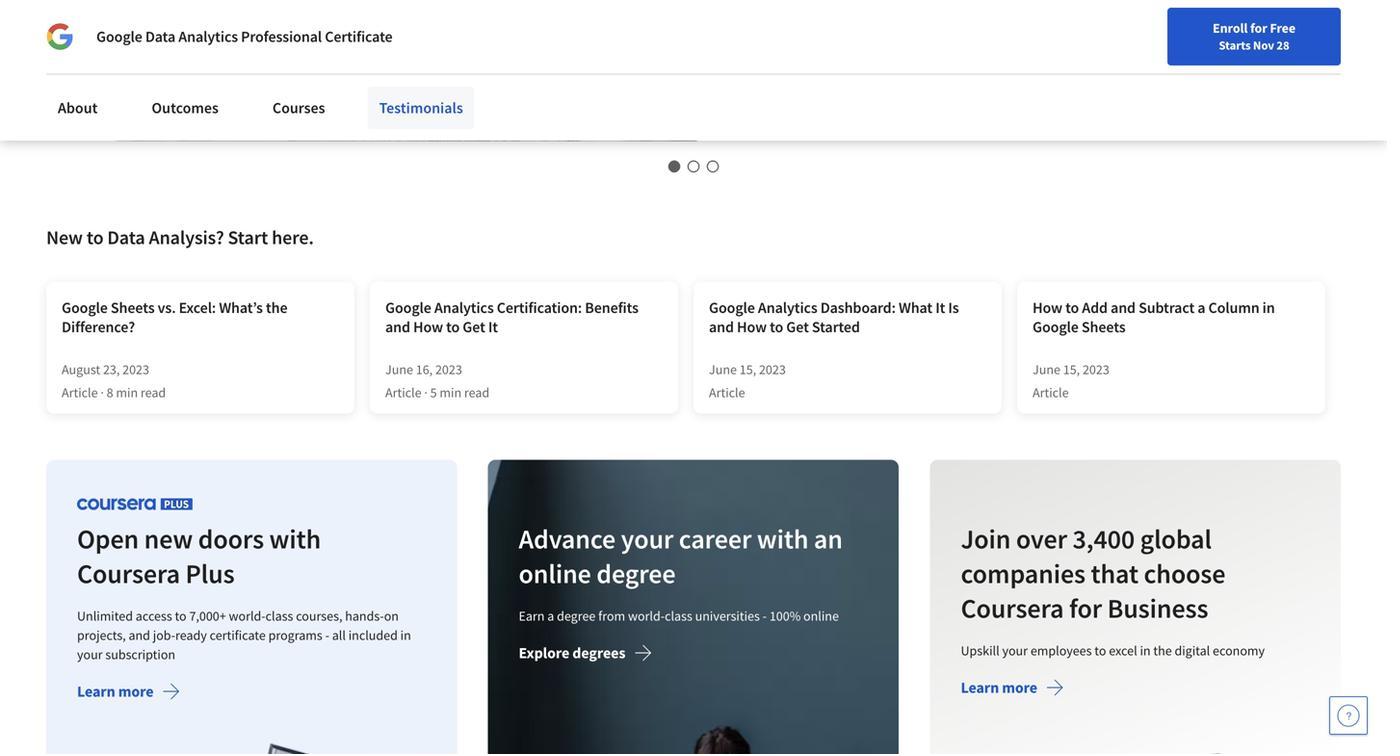 Task type: vqa. For each thing, say whether or not it's contained in the screenshot.
Photography
no



Task type: describe. For each thing, give the bounding box(es) containing it.
testimonials
[[379, 98, 463, 118]]

with for career
[[757, 522, 809, 556]]

and inside google analytics certification: benefits and how to get it
[[385, 317, 410, 337]]

courses,
[[296, 607, 342, 625]]

free
[[1270, 19, 1296, 37]]

earn a degree from world-class universities - 100% online
[[519, 607, 839, 625]]

june 15, 2023 article for google
[[1033, 361, 1110, 401]]

open new doors with coursera plus
[[77, 522, 321, 590]]

english
[[1073, 60, 1120, 79]]

add
[[1082, 298, 1108, 317]]

0 horizontal spatial analytics
[[178, 27, 238, 46]]

to inside how to add and subtract a column in google sheets
[[1066, 298, 1079, 317]]

new
[[144, 522, 193, 556]]

100%
[[770, 607, 801, 625]]

what's
[[219, 298, 263, 317]]

from
[[599, 607, 626, 625]]

google sheets vs. excel: what's the difference?
[[62, 298, 288, 337]]

outcomes
[[152, 98, 219, 118]]

8
[[107, 384, 113, 401]]

1 horizontal spatial the
[[1153, 642, 1172, 659]]

advance your career with an online degree
[[519, 522, 843, 590]]

digital
[[1175, 642, 1210, 659]]

employees
[[1030, 642, 1092, 659]]

start
[[228, 225, 268, 249]]

outcomes link
[[140, 87, 230, 129]]

certificate
[[210, 627, 266, 644]]

individuals
[[55, 10, 128, 29]]

degrees
[[573, 643, 626, 663]]

google for google data analytics professional certificate
[[96, 27, 142, 46]]

5
[[430, 384, 437, 401]]

to inside google analytics certification: benefits and how to get it
[[446, 317, 460, 337]]

included
[[348, 627, 398, 644]]

your for find
[[879, 61, 905, 78]]

class for courses,
[[266, 607, 293, 625]]

universities
[[695, 607, 760, 625]]

google analytics dashboard: what it is and how to get started
[[709, 298, 959, 337]]

how inside google analytics certification: benefits and how to get it
[[413, 317, 443, 337]]

2023 for certification:
[[435, 361, 462, 378]]

and inside unlimited access to 7,000+ world-class courses, hands-on projects, and job-ready certificate programs - all included in your subscription
[[129, 627, 150, 644]]

upskill your employees to excel in the digital economy
[[961, 642, 1265, 659]]

article for google analytics certification: benefits and how to get it
[[385, 384, 422, 401]]

job-
[[153, 627, 175, 644]]

analysis?
[[149, 225, 224, 249]]

june 16, 2023 article · 5 min read
[[385, 361, 490, 401]]

online inside the advance your career with an online degree
[[519, 557, 591, 590]]

global
[[1140, 522, 1212, 556]]

coursera inside join over 3,400 global companies that choose coursera for business
[[961, 591, 1064, 625]]

to inside google analytics dashboard: what it is and how to get started
[[770, 317, 783, 337]]

career
[[935, 61, 973, 78]]

find
[[852, 61, 877, 78]]

career
[[679, 522, 752, 556]]

23,
[[103, 361, 120, 378]]

1 vertical spatial data
[[107, 225, 145, 249]]

starts
[[1219, 38, 1251, 53]]

for inside join over 3,400 global companies that choose coursera for business
[[1069, 591, 1102, 625]]

1 horizontal spatial learn more link
[[961, 678, 1064, 702]]

15, for to
[[740, 361, 756, 378]]

find your new career link
[[842, 58, 982, 82]]

for inside enroll for free starts nov 28
[[1250, 19, 1267, 37]]

google for google sheets vs. excel: what's the difference?
[[62, 298, 108, 317]]

earn
[[519, 607, 545, 625]]

how inside how to add and subtract a column in google sheets
[[1033, 298, 1063, 317]]

article for google analytics dashboard: what it is and how to get started
[[709, 384, 745, 401]]

how inside google analytics dashboard: what it is and how to get started
[[737, 317, 767, 337]]

coursera image
[[23, 54, 145, 85]]

7,000+
[[189, 607, 226, 625]]

enroll
[[1213, 19, 1248, 37]]

enroll for free starts nov 28
[[1213, 19, 1296, 53]]

0 vertical spatial data
[[145, 27, 176, 46]]

article for how to add and subtract a column in google sheets
[[1033, 384, 1069, 401]]

degree inside the advance your career with an online degree
[[597, 557, 676, 590]]

analytics for google analytics certification: benefits and how to get it
[[434, 298, 494, 317]]

certificate
[[325, 27, 393, 46]]

courses link
[[261, 87, 337, 129]]

learn for the right learn more link
[[961, 678, 999, 697]]

find your new career
[[852, 61, 973, 78]]

2023 for add
[[1083, 361, 1110, 378]]

access
[[136, 607, 172, 625]]

0 horizontal spatial learn more
[[77, 682, 154, 701]]

companies
[[961, 557, 1086, 590]]

benefits
[[585, 298, 639, 317]]

google image
[[46, 23, 73, 50]]

subtract
[[1139, 298, 1195, 317]]

programs
[[268, 627, 323, 644]]

read for difference?
[[141, 384, 166, 401]]

it inside google analytics dashboard: what it is and how to get started
[[936, 298, 945, 317]]

more for the right learn more link
[[1002, 678, 1037, 697]]

started
[[812, 317, 860, 337]]

· for to
[[424, 384, 428, 401]]

excel
[[1109, 642, 1137, 659]]

learner scott h usa image
[[112, 0, 701, 141]]

open
[[77, 522, 139, 556]]

1 horizontal spatial online
[[804, 607, 839, 625]]

all
[[332, 627, 346, 644]]

upskill
[[961, 642, 1000, 659]]

plus
[[185, 557, 235, 590]]

august 23, 2023 article · 8 min read
[[62, 361, 166, 401]]

sheets inside how to add and subtract a column in google sheets
[[1082, 317, 1126, 337]]

1 horizontal spatial learn more
[[961, 678, 1037, 697]]

for
[[31, 10, 52, 29]]

your for advance
[[621, 522, 674, 556]]

nov
[[1253, 38, 1274, 53]]

world- for 7,000+
[[229, 607, 266, 625]]

to inside unlimited access to 7,000+ world-class courses, hands-on projects, and job-ready certificate programs - all included in your subscription
[[175, 607, 187, 625]]

shopping cart: 1 item image
[[992, 53, 1028, 84]]

august
[[62, 361, 100, 378]]

new to data analysis? start here.
[[46, 225, 314, 249]]

june 15, 2023 article for to
[[709, 361, 786, 401]]



Task type: locate. For each thing, give the bounding box(es) containing it.
0 horizontal spatial learn
[[77, 682, 115, 701]]

2 get from the left
[[786, 317, 809, 337]]

1 article from the left
[[62, 384, 98, 401]]

explore
[[519, 643, 570, 663]]

read right 8
[[141, 384, 166, 401]]

coursera down open
[[77, 557, 180, 590]]

column
[[1209, 298, 1260, 317]]

advance
[[519, 522, 616, 556]]

3 article from the left
[[709, 384, 745, 401]]

learn more down upskill
[[961, 678, 1037, 697]]

hands-
[[345, 607, 384, 625]]

1 horizontal spatial in
[[1140, 642, 1151, 659]]

class left 'universities'
[[665, 607, 693, 625]]

2 15, from the left
[[1063, 361, 1080, 378]]

analytics left dashboard:
[[758, 298, 818, 317]]

read for to
[[464, 384, 490, 401]]

business
[[1107, 591, 1208, 625]]

analytics left certification:
[[434, 298, 494, 317]]

learn more link down subscription
[[77, 682, 181, 706]]

class
[[266, 607, 293, 625], [665, 607, 693, 625]]

0 horizontal spatial new
[[46, 225, 83, 249]]

1 vertical spatial the
[[1153, 642, 1172, 659]]

to up june 16, 2023 article · 5 min read
[[446, 317, 460, 337]]

learn more down subscription
[[77, 682, 154, 701]]

article
[[62, 384, 98, 401], [385, 384, 422, 401], [709, 384, 745, 401], [1033, 384, 1069, 401]]

world- for from
[[628, 607, 665, 625]]

june for google analytics dashboard: what it is and how to get started
[[709, 361, 737, 378]]

0 horizontal spatial world-
[[229, 607, 266, 625]]

1 vertical spatial for
[[1069, 591, 1102, 625]]

-
[[763, 607, 767, 625], [325, 627, 329, 644]]

0 vertical spatial degree
[[597, 557, 676, 590]]

2 with from the left
[[757, 522, 809, 556]]

1 vertical spatial -
[[325, 627, 329, 644]]

- left all
[[325, 627, 329, 644]]

world- up certificate
[[229, 607, 266, 625]]

learn more link down upskill
[[961, 678, 1064, 702]]

0 horizontal spatial get
[[463, 317, 485, 337]]

min right 5
[[440, 384, 462, 401]]

your right find
[[879, 61, 905, 78]]

to left add
[[1066, 298, 1079, 317]]

3 june from the left
[[1033, 361, 1061, 378]]

article for google sheets vs. excel: what's the difference?
[[62, 384, 98, 401]]

· left 5
[[424, 384, 428, 401]]

with
[[269, 522, 321, 556], [757, 522, 809, 556]]

get inside google analytics dashboard: what it is and how to get started
[[786, 317, 809, 337]]

1 horizontal spatial for
[[1250, 19, 1267, 37]]

for
[[1250, 19, 1267, 37], [1069, 591, 1102, 625]]

0 horizontal spatial it
[[488, 317, 498, 337]]

1 · from the left
[[101, 384, 104, 401]]

class up programs at the bottom
[[266, 607, 293, 625]]

your inside the advance your career with an online degree
[[621, 522, 674, 556]]

0 horizontal spatial online
[[519, 557, 591, 590]]

your down the projects,
[[77, 646, 103, 663]]

more
[[1002, 678, 1037, 697], [118, 682, 154, 701]]

0 horizontal spatial degree
[[557, 607, 596, 625]]

unlimited
[[77, 607, 133, 625]]

ready
[[175, 627, 207, 644]]

and
[[1111, 298, 1136, 317], [385, 317, 410, 337], [709, 317, 734, 337], [129, 627, 150, 644]]

learn for left learn more link
[[77, 682, 115, 701]]

a inside how to add and subtract a column in google sheets
[[1198, 298, 1206, 317]]

1 vertical spatial new
[[46, 225, 83, 249]]

online down advance
[[519, 557, 591, 590]]

it left is
[[936, 298, 945, 317]]

new
[[908, 61, 933, 78], [46, 225, 83, 249]]

your
[[879, 61, 905, 78], [621, 522, 674, 556], [1002, 642, 1028, 659], [77, 646, 103, 663]]

june for google analytics certification: benefits and how to get it
[[385, 361, 413, 378]]

in inside unlimited access to 7,000+ world-class courses, hands-on projects, and job-ready certificate programs - all included in your subscription
[[400, 627, 411, 644]]

your right upskill
[[1002, 642, 1028, 659]]

with for doors
[[269, 522, 321, 556]]

1 horizontal spatial world-
[[628, 607, 665, 625]]

data right individuals in the left top of the page
[[145, 27, 176, 46]]

16,
[[416, 361, 433, 378]]

testimonials link
[[368, 87, 475, 129]]

online right 100%
[[804, 607, 839, 625]]

1 horizontal spatial june
[[709, 361, 737, 378]]

class inside unlimited access to 7,000+ world-class courses, hands-on projects, and job-ready certificate programs - all included in your subscription
[[266, 607, 293, 625]]

how to add and subtract a column in google sheets
[[1033, 298, 1275, 337]]

about link
[[46, 87, 109, 129]]

0 horizontal spatial june
[[385, 361, 413, 378]]

how
[[1033, 298, 1063, 317], [413, 317, 443, 337], [737, 317, 767, 337]]

how up 16,
[[413, 317, 443, 337]]

2 min from the left
[[440, 384, 462, 401]]

0 vertical spatial new
[[908, 61, 933, 78]]

unlimited access to 7,000+ world-class courses, hands-on projects, and job-ready certificate programs - all included in your subscription
[[77, 607, 411, 663]]

read
[[141, 384, 166, 401], [464, 384, 490, 401]]

2 horizontal spatial analytics
[[758, 298, 818, 317]]

an
[[814, 522, 843, 556]]

1 horizontal spatial it
[[936, 298, 945, 317]]

· left 8
[[101, 384, 104, 401]]

learn down upskill
[[961, 678, 999, 697]]

courses
[[273, 98, 325, 118]]

your left 'career'
[[621, 522, 674, 556]]

june inside june 16, 2023 article · 5 min read
[[385, 361, 413, 378]]

15, for google
[[1063, 361, 1080, 378]]

explore degrees link
[[519, 643, 653, 667]]

new inside find your new career link
[[908, 61, 933, 78]]

1 read from the left
[[141, 384, 166, 401]]

with inside the open new doors with coursera plus
[[269, 522, 321, 556]]

1 horizontal spatial more
[[1002, 678, 1037, 697]]

2 horizontal spatial june
[[1033, 361, 1061, 378]]

1 15, from the left
[[740, 361, 756, 378]]

1 horizontal spatial with
[[757, 522, 809, 556]]

2 class from the left
[[665, 607, 693, 625]]

0 vertical spatial a
[[1198, 298, 1206, 317]]

degree left the from
[[557, 607, 596, 625]]

0 horizontal spatial sheets
[[111, 298, 155, 317]]

1 with from the left
[[269, 522, 321, 556]]

your inside unlimited access to 7,000+ world-class courses, hands-on projects, and job-ready certificate programs - all included in your subscription
[[77, 646, 103, 663]]

show notifications image
[[1182, 63, 1205, 86]]

with left an
[[757, 522, 809, 556]]

that
[[1091, 557, 1139, 590]]

analytics inside google analytics dashboard: what it is and how to get started
[[758, 298, 818, 317]]

more for left learn more link
[[118, 682, 154, 701]]

more down subscription
[[118, 682, 154, 701]]

2023 inside june 16, 2023 article · 5 min read
[[435, 361, 462, 378]]

it
[[936, 298, 945, 317], [488, 317, 498, 337]]

join over 3,400 global companies that choose coursera for business
[[961, 522, 1226, 625]]

for up nov at the top
[[1250, 19, 1267, 37]]

analytics left professional
[[178, 27, 238, 46]]

0 horizontal spatial coursera
[[77, 557, 180, 590]]

2 article from the left
[[385, 384, 422, 401]]

min inside 'august 23, 2023 article · 8 min read'
[[116, 384, 138, 401]]

3 2023 from the left
[[759, 361, 786, 378]]

min inside june 16, 2023 article · 5 min read
[[440, 384, 462, 401]]

here.
[[272, 225, 314, 249]]

1 horizontal spatial how
[[737, 317, 767, 337]]

data
[[145, 27, 176, 46], [107, 225, 145, 249]]

google analytics certification: benefits and how to get it
[[385, 298, 639, 337]]

to left excel on the bottom right
[[1094, 642, 1106, 659]]

0 horizontal spatial 15,
[[740, 361, 756, 378]]

· inside 'august 23, 2023 article · 8 min read'
[[101, 384, 104, 401]]

in right excel on the bottom right
[[1140, 642, 1151, 659]]

learn down the projects,
[[77, 682, 115, 701]]

1 get from the left
[[463, 317, 485, 337]]

read inside 'august 23, 2023 article · 8 min read'
[[141, 384, 166, 401]]

choose
[[1144, 557, 1226, 590]]

the right what's
[[266, 298, 288, 317]]

2 horizontal spatial in
[[1263, 298, 1275, 317]]

to left started
[[770, 317, 783, 337]]

more down employees
[[1002, 678, 1037, 697]]

with right doors
[[269, 522, 321, 556]]

0 horizontal spatial how
[[413, 317, 443, 337]]

1 horizontal spatial get
[[786, 317, 809, 337]]

get inside google analytics certification: benefits and how to get it
[[463, 317, 485, 337]]

coursera inside the open new doors with coursera plus
[[77, 557, 180, 590]]

join
[[961, 522, 1011, 556]]

·
[[101, 384, 104, 401], [424, 384, 428, 401]]

google inside google analytics dashboard: what it is and how to get started
[[709, 298, 755, 317]]

data left analysis?
[[107, 225, 145, 249]]

1 horizontal spatial analytics
[[434, 298, 494, 317]]

slides element
[[81, 156, 1306, 176]]

google for google analytics certification: benefits and how to get it
[[385, 298, 431, 317]]

new up difference?
[[46, 225, 83, 249]]

economy
[[1213, 642, 1265, 659]]

to up difference?
[[87, 225, 104, 249]]

· inside june 16, 2023 article · 5 min read
[[424, 384, 428, 401]]

0 horizontal spatial with
[[269, 522, 321, 556]]

2023 inside 'august 23, 2023 article · 8 min read'
[[122, 361, 149, 378]]

1 horizontal spatial coursera
[[961, 591, 1064, 625]]

min for difference?
[[116, 384, 138, 401]]

class for universities
[[665, 607, 693, 625]]

june
[[385, 361, 413, 378], [709, 361, 737, 378], [1033, 361, 1061, 378]]

dashboard:
[[821, 298, 896, 317]]

explore degrees
[[519, 643, 626, 663]]

get
[[463, 317, 485, 337], [786, 317, 809, 337]]

on
[[384, 607, 399, 625]]

· for difference?
[[101, 384, 104, 401]]

0 horizontal spatial for
[[1069, 591, 1102, 625]]

2 june 15, 2023 article from the left
[[1033, 361, 1110, 401]]

1 horizontal spatial class
[[665, 607, 693, 625]]

world- right the from
[[628, 607, 665, 625]]

degree
[[597, 557, 676, 590], [557, 607, 596, 625]]

0 horizontal spatial in
[[400, 627, 411, 644]]

1 class from the left
[[266, 607, 293, 625]]

article inside june 16, 2023 article · 5 min read
[[385, 384, 422, 401]]

2 june from the left
[[709, 361, 737, 378]]

google data analytics professional certificate
[[96, 27, 393, 46]]

1 june from the left
[[385, 361, 413, 378]]

a right the earn
[[548, 607, 554, 625]]

the
[[266, 298, 288, 317], [1153, 642, 1172, 659]]

certification:
[[497, 298, 582, 317]]

- left 100%
[[763, 607, 767, 625]]

sheets left vs.
[[111, 298, 155, 317]]

excel:
[[179, 298, 216, 317]]

a
[[1198, 298, 1206, 317], [548, 607, 554, 625]]

a left column
[[1198, 298, 1206, 317]]

0 horizontal spatial the
[[266, 298, 288, 317]]

28
[[1277, 38, 1290, 53]]

in right included
[[400, 627, 411, 644]]

1 june 15, 2023 article from the left
[[709, 361, 786, 401]]

projects,
[[77, 627, 126, 644]]

over
[[1016, 522, 1067, 556]]

in inside how to add and subtract a column in google sheets
[[1263, 298, 1275, 317]]

with inside the advance your career with an online degree
[[757, 522, 809, 556]]

google inside how to add and subtract a column in google sheets
[[1033, 317, 1079, 337]]

1 horizontal spatial learn
[[961, 678, 999, 697]]

1 world- from the left
[[229, 607, 266, 625]]

coursera plus image
[[77, 498, 193, 510]]

3,400
[[1072, 522, 1135, 556]]

sheets left subtract
[[1082, 317, 1126, 337]]

google inside google analytics certification: benefits and how to get it
[[385, 298, 431, 317]]

2 world- from the left
[[628, 607, 665, 625]]

2 horizontal spatial how
[[1033, 298, 1063, 317]]

4 2023 from the left
[[1083, 361, 1110, 378]]

professional
[[241, 27, 322, 46]]

0 vertical spatial for
[[1250, 19, 1267, 37]]

new left career
[[908, 61, 933, 78]]

2023 for dashboard:
[[759, 361, 786, 378]]

for down 'that'
[[1069, 591, 1102, 625]]

2023 down google analytics dashboard: what it is and how to get started on the top right of page
[[759, 361, 786, 378]]

vs.
[[158, 298, 176, 317]]

- inside unlimited access to 7,000+ world-class courses, hands-on projects, and job-ready certificate programs - all included in your subscription
[[325, 627, 329, 644]]

0 horizontal spatial read
[[141, 384, 166, 401]]

article inside 'august 23, 2023 article · 8 min read'
[[62, 384, 98, 401]]

and inside google analytics dashboard: what it is and how to get started
[[709, 317, 734, 337]]

2 read from the left
[[464, 384, 490, 401]]

1 horizontal spatial june 15, 2023 article
[[1033, 361, 1110, 401]]

1 horizontal spatial a
[[1198, 298, 1206, 317]]

in right column
[[1263, 298, 1275, 317]]

1 horizontal spatial min
[[440, 384, 462, 401]]

get left started
[[786, 317, 809, 337]]

1 min from the left
[[116, 384, 138, 401]]

2 2023 from the left
[[435, 361, 462, 378]]

doors
[[198, 522, 264, 556]]

1 horizontal spatial new
[[908, 61, 933, 78]]

read right 5
[[464, 384, 490, 401]]

1 vertical spatial online
[[804, 607, 839, 625]]

1 2023 from the left
[[122, 361, 149, 378]]

analytics
[[178, 27, 238, 46], [434, 298, 494, 317], [758, 298, 818, 317]]

google for google analytics dashboard: what it is and how to get started
[[709, 298, 755, 317]]

15,
[[740, 361, 756, 378], [1063, 361, 1080, 378]]

world- inside unlimited access to 7,000+ world-class courses, hands-on projects, and job-ready certificate programs - all included in your subscription
[[229, 607, 266, 625]]

0 vertical spatial -
[[763, 607, 767, 625]]

how left add
[[1033, 298, 1063, 317]]

0 vertical spatial online
[[519, 557, 591, 590]]

about
[[58, 98, 98, 118]]

google inside google sheets vs. excel: what's the difference?
[[62, 298, 108, 317]]

your for upskill
[[1002, 642, 1028, 659]]

and inside how to add and subtract a column in google sheets
[[1111, 298, 1136, 317]]

world-
[[229, 607, 266, 625], [628, 607, 665, 625]]

0 horizontal spatial june 15, 2023 article
[[709, 361, 786, 401]]

0 horizontal spatial ·
[[101, 384, 104, 401]]

0 horizontal spatial a
[[548, 607, 554, 625]]

sheets inside google sheets vs. excel: what's the difference?
[[111, 298, 155, 317]]

in
[[1263, 298, 1275, 317], [400, 627, 411, 644], [1140, 642, 1151, 659]]

1 vertical spatial degree
[[557, 607, 596, 625]]

1 horizontal spatial -
[[763, 607, 767, 625]]

difference?
[[62, 317, 135, 337]]

june for how to add and subtract a column in google sheets
[[1033, 361, 1061, 378]]

1 horizontal spatial degree
[[597, 557, 676, 590]]

analytics inside google analytics certification: benefits and how to get it
[[434, 298, 494, 317]]

1 horizontal spatial ·
[[424, 384, 428, 401]]

analytics for google analytics dashboard: what it is and how to get started
[[758, 298, 818, 317]]

2023 right 16,
[[435, 361, 462, 378]]

None search field
[[275, 51, 592, 89]]

1 horizontal spatial sheets
[[1082, 317, 1126, 337]]

what
[[899, 298, 933, 317]]

0 horizontal spatial -
[[325, 627, 329, 644]]

coursera down companies
[[961, 591, 1064, 625]]

min right 8
[[116, 384, 138, 401]]

sheets
[[111, 298, 155, 317], [1082, 317, 1126, 337]]

help center image
[[1337, 704, 1360, 727]]

0 vertical spatial the
[[266, 298, 288, 317]]

2023 for vs.
[[122, 361, 149, 378]]

2023 down add
[[1083, 361, 1110, 378]]

min for to
[[440, 384, 462, 401]]

0 horizontal spatial min
[[116, 384, 138, 401]]

1 vertical spatial a
[[548, 607, 554, 625]]

2 · from the left
[[424, 384, 428, 401]]

0 vertical spatial coursera
[[77, 557, 180, 590]]

it up june 16, 2023 article · 5 min read
[[488, 317, 498, 337]]

to up 'ready'
[[175, 607, 187, 625]]

is
[[948, 298, 959, 317]]

1 horizontal spatial read
[[464, 384, 490, 401]]

english button
[[1038, 39, 1154, 101]]

0 horizontal spatial more
[[118, 682, 154, 701]]

degree up the from
[[597, 557, 676, 590]]

for individuals
[[31, 10, 128, 29]]

0 horizontal spatial learn more link
[[77, 682, 181, 706]]

0 horizontal spatial class
[[266, 607, 293, 625]]

2023 right 23,
[[122, 361, 149, 378]]

it inside google analytics certification: benefits and how to get it
[[488, 317, 498, 337]]

the left the digital
[[1153, 642, 1172, 659]]

how left started
[[737, 317, 767, 337]]

1 horizontal spatial 15,
[[1063, 361, 1080, 378]]

the inside google sheets vs. excel: what's the difference?
[[266, 298, 288, 317]]

min
[[116, 384, 138, 401], [440, 384, 462, 401]]

get up june 16, 2023 article · 5 min read
[[463, 317, 485, 337]]

subscription
[[105, 646, 175, 663]]

read inside june 16, 2023 article · 5 min read
[[464, 384, 490, 401]]

4 article from the left
[[1033, 384, 1069, 401]]

1 vertical spatial coursera
[[961, 591, 1064, 625]]

learn more
[[961, 678, 1037, 697], [77, 682, 154, 701]]



